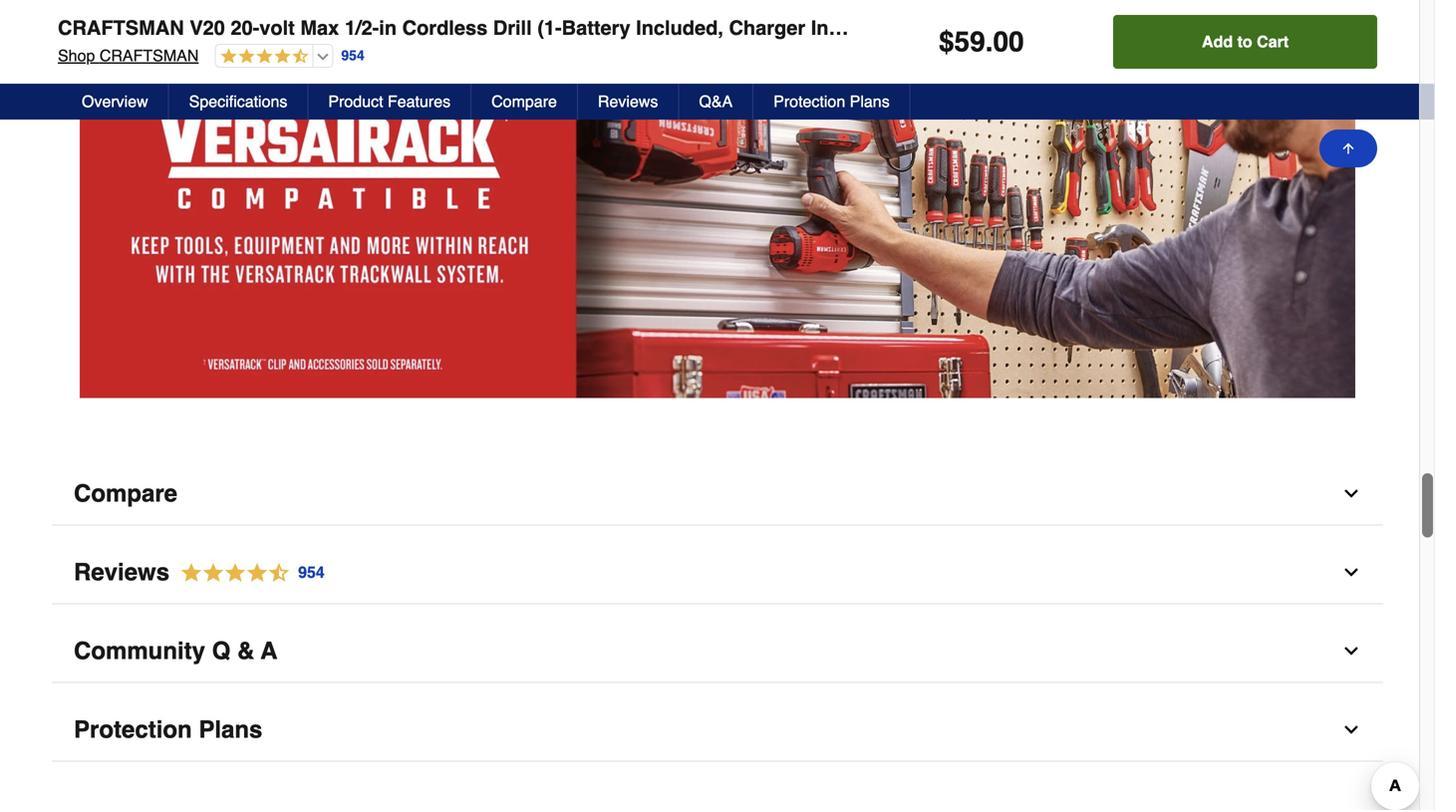 Task type: vqa. For each thing, say whether or not it's contained in the screenshot.
Sign In 'button'
no



Task type: describe. For each thing, give the bounding box(es) containing it.
protection for the bottom protection plans button
[[74, 716, 192, 744]]

compare for the compare button to the top
[[492, 92, 557, 111]]

1 horizontal spatial 954
[[341, 48, 365, 63]]

00
[[993, 26, 1024, 58]]

included)
[[811, 16, 900, 39]]

add to cart
[[1202, 32, 1289, 51]]

0 vertical spatial 4.5 stars image
[[216, 48, 308, 66]]

0 vertical spatial craftsman
[[58, 16, 184, 39]]

in
[[379, 16, 397, 39]]

.
[[986, 26, 993, 58]]

1 vertical spatial craftsman
[[100, 46, 199, 65]]

volt
[[259, 16, 295, 39]]

community
[[74, 638, 205, 665]]

reviews inside button
[[598, 92, 658, 111]]

954 inside '4.5 stars' image
[[298, 563, 325, 582]]

product features
[[328, 92, 451, 111]]

max
[[300, 16, 339, 39]]

community q & a button
[[52, 621, 1384, 683]]

craftsman v20 20-volt max 1/2-in cordless drill (1-battery included, charger included)
[[58, 16, 900, 39]]

1 vertical spatial protection plans button
[[52, 699, 1384, 762]]

q&a
[[699, 92, 733, 111]]

1/2-
[[345, 16, 379, 39]]

&
[[237, 638, 255, 665]]

plans for the bottom protection plans button
[[199, 716, 263, 744]]

arrow up image
[[1341, 141, 1357, 157]]



Task type: locate. For each thing, give the bounding box(es) containing it.
protection
[[774, 92, 846, 111], [74, 716, 192, 744]]

shop
[[58, 46, 95, 65]]

0 vertical spatial chevron down image
[[1342, 484, 1362, 504]]

0 horizontal spatial protection
[[74, 716, 192, 744]]

charger
[[729, 16, 806, 39]]

1 horizontal spatial plans
[[850, 92, 890, 111]]

protection for protection plans button to the top
[[774, 92, 846, 111]]

1 horizontal spatial protection
[[774, 92, 846, 111]]

0 vertical spatial protection plans
[[774, 92, 890, 111]]

compare for bottom the compare button
[[74, 480, 177, 507]]

overview
[[82, 92, 148, 111]]

a
[[261, 638, 278, 665]]

overview button
[[62, 84, 169, 120]]

1 vertical spatial protection
[[74, 716, 192, 744]]

chevron down image inside the compare button
[[1342, 484, 1362, 504]]

drill
[[493, 16, 532, 39]]

protection plans for the bottom protection plans button
[[74, 716, 263, 744]]

reviews up community
[[74, 559, 170, 586]]

shop craftsman
[[58, 46, 199, 65]]

protection plans button
[[754, 84, 911, 120], [52, 699, 1384, 762]]

4.5 stars image up &
[[170, 560, 326, 587]]

0 vertical spatial protection plans button
[[754, 84, 911, 120]]

craftsman
[[58, 16, 184, 39], [100, 46, 199, 65]]

cordless
[[402, 16, 488, 39]]

protection plans for protection plans button to the top
[[774, 92, 890, 111]]

chevron down image for community q & a
[[1342, 641, 1362, 661]]

add to cart button
[[1114, 15, 1378, 69]]

1 vertical spatial chevron down image
[[1342, 563, 1362, 583]]

craftsman up overview button
[[100, 46, 199, 65]]

to
[[1238, 32, 1253, 51]]

1 vertical spatial protection plans
[[74, 716, 263, 744]]

specifications button
[[169, 84, 308, 120]]

plans for protection plans button to the top
[[850, 92, 890, 111]]

community q & a
[[74, 638, 278, 665]]

1 horizontal spatial protection plans
[[774, 92, 890, 111]]

0 vertical spatial compare button
[[472, 84, 578, 120]]

reviews down 'battery'
[[598, 92, 658, 111]]

4.5 stars image down volt
[[216, 48, 308, 66]]

q&a button
[[679, 84, 754, 120]]

3 chevron down image from the top
[[1342, 641, 1362, 661]]

1 horizontal spatial compare
[[492, 92, 557, 111]]

protection plans
[[774, 92, 890, 111], [74, 716, 263, 744]]

4.5 stars image containing 954
[[170, 560, 326, 587]]

craftsman up 'shop craftsman'
[[58, 16, 184, 39]]

specifications
[[189, 92, 288, 111]]

chevron down image inside community q & a button
[[1342, 641, 1362, 661]]

0 vertical spatial reviews
[[598, 92, 658, 111]]

protection plans down included) at the top
[[774, 92, 890, 111]]

q
[[212, 638, 231, 665]]

compare
[[492, 92, 557, 111], [74, 480, 177, 507]]

protection down 'charger'
[[774, 92, 846, 111]]

954
[[341, 48, 365, 63], [298, 563, 325, 582]]

included,
[[636, 16, 724, 39]]

reviews button
[[578, 84, 679, 120]]

plans down included) at the top
[[850, 92, 890, 111]]

protection plans button down community q & a button
[[52, 699, 1384, 762]]

chevron down image for compare
[[1342, 484, 1362, 504]]

$ 59 . 00
[[939, 26, 1024, 58]]

$
[[939, 26, 955, 58]]

0 horizontal spatial compare
[[74, 480, 177, 507]]

plans
[[850, 92, 890, 111], [199, 716, 263, 744]]

protection plans button down included) at the top
[[754, 84, 911, 120]]

add
[[1202, 32, 1233, 51]]

0 horizontal spatial protection plans
[[74, 716, 263, 744]]

product
[[328, 92, 383, 111]]

protection down community
[[74, 716, 192, 744]]

20-
[[231, 16, 259, 39]]

1 vertical spatial compare
[[74, 480, 177, 507]]

chevron down image for reviews
[[1342, 563, 1362, 583]]

reviews
[[598, 92, 658, 111], [74, 559, 170, 586]]

4.5 stars image
[[216, 48, 308, 66], [170, 560, 326, 587]]

1 chevron down image from the top
[[1342, 484, 1362, 504]]

product features button
[[308, 84, 472, 120]]

0 vertical spatial plans
[[850, 92, 890, 111]]

0 vertical spatial protection
[[774, 92, 846, 111]]

1 vertical spatial 4.5 stars image
[[170, 560, 326, 587]]

1 vertical spatial 954
[[298, 563, 325, 582]]

59
[[955, 26, 986, 58]]

plans down q
[[199, 716, 263, 744]]

v20
[[190, 16, 225, 39]]

0 horizontal spatial 954
[[298, 563, 325, 582]]

1 vertical spatial reviews
[[74, 559, 170, 586]]

protection plans down community q & a at the left of page
[[74, 716, 263, 744]]

battery
[[562, 16, 631, 39]]

features
[[388, 92, 451, 111]]

1 vertical spatial plans
[[199, 716, 263, 744]]

chevron down image
[[1342, 484, 1362, 504], [1342, 563, 1362, 583], [1342, 641, 1362, 661]]

(1-
[[538, 16, 562, 39]]

0 vertical spatial 954
[[341, 48, 365, 63]]

2 chevron down image from the top
[[1342, 563, 1362, 583]]

1 vertical spatial compare button
[[52, 463, 1384, 526]]

0 horizontal spatial reviews
[[74, 559, 170, 586]]

0 vertical spatial compare
[[492, 92, 557, 111]]

compare button
[[472, 84, 578, 120], [52, 463, 1384, 526]]

1 horizontal spatial reviews
[[598, 92, 658, 111]]

cart
[[1257, 32, 1289, 51]]

chevron down image
[[1342, 720, 1362, 740]]

2 vertical spatial chevron down image
[[1342, 641, 1362, 661]]

0 horizontal spatial plans
[[199, 716, 263, 744]]



